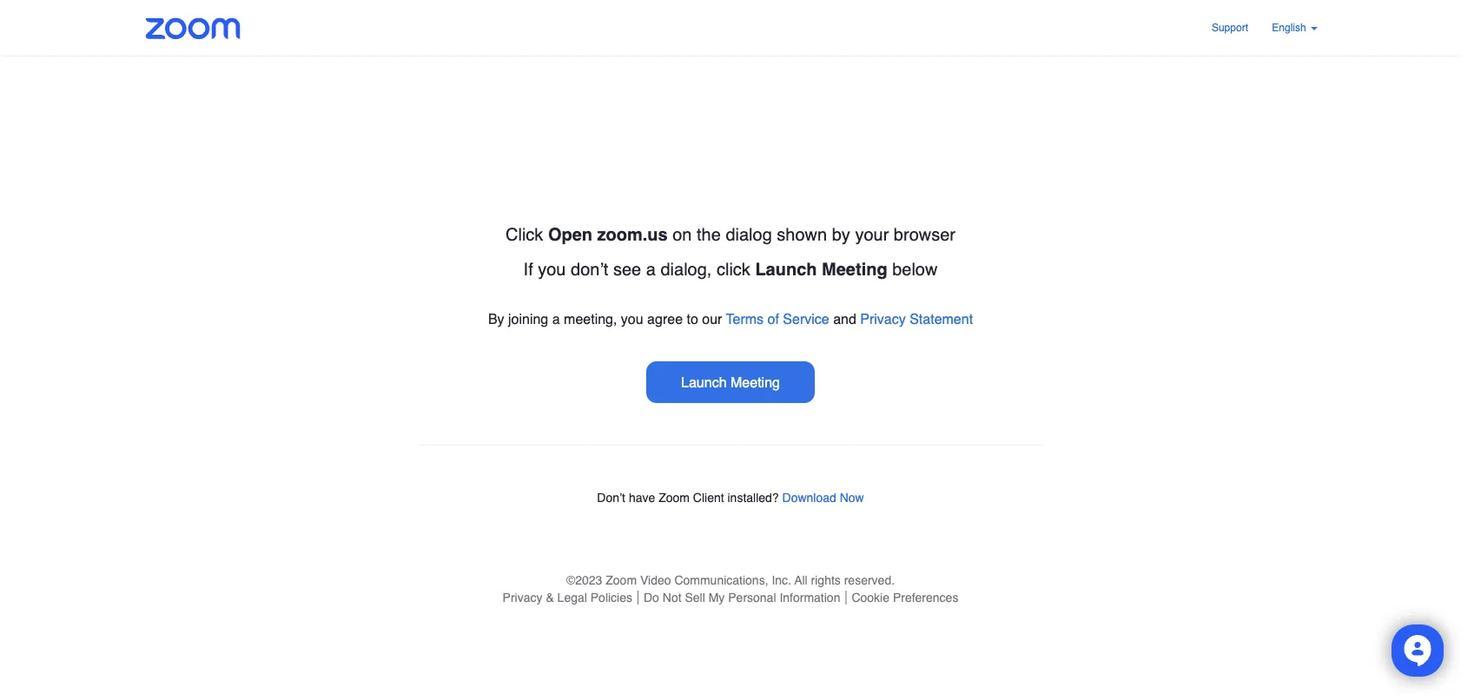 Task type: describe. For each thing, give the bounding box(es) containing it.
meeting,
[[564, 311, 617, 327]]

main content containing click
[[366, 56, 1095, 550]]

personal
[[728, 591, 776, 605]]

statement
[[910, 311, 973, 327]]

0 horizontal spatial you
[[538, 259, 566, 279]]

see
[[613, 259, 641, 279]]

all
[[794, 573, 808, 587]]

english
[[1272, 22, 1309, 34]]

dialog,
[[661, 259, 712, 279]]

preferences
[[893, 591, 958, 605]]

service
[[783, 311, 829, 327]]

joining
[[508, 311, 548, 327]]

0 vertical spatial launch
[[755, 259, 817, 279]]

zoom inside "main content"
[[659, 491, 690, 505]]

cookie preferences button
[[846, 591, 964, 605]]

cookie
[[852, 591, 890, 605]]

below
[[892, 259, 938, 279]]

click
[[506, 225, 543, 245]]

inc.
[[772, 573, 791, 587]]

our
[[702, 311, 722, 327]]

privacy & legal policies link
[[497, 591, 638, 605]]

&
[[546, 591, 554, 605]]

if you don't see a dialog, click launch meeting below
[[523, 259, 938, 279]]

click open zoom.us on the dialog shown by your browser
[[506, 225, 956, 245]]

don't
[[571, 259, 608, 279]]

0 vertical spatial meeting
[[822, 259, 887, 279]]

don't
[[597, 491, 625, 505]]

shown
[[777, 225, 827, 245]]

have
[[629, 491, 655, 505]]

click
[[717, 259, 750, 279]]

browser
[[894, 225, 956, 245]]

rights
[[811, 573, 841, 587]]

video
[[640, 573, 671, 587]]

reserved.
[[844, 573, 895, 587]]

installed?
[[727, 491, 779, 505]]

by
[[488, 311, 504, 327]]

to
[[687, 311, 698, 327]]

your
[[855, 225, 889, 245]]

don't have zoom client installed? download now
[[597, 491, 864, 505]]

terms
[[726, 311, 764, 327]]

banner containing support
[[122, 0, 1339, 56]]

do not sell my personal information
[[644, 591, 840, 605]]

by joining a meeting, you agree to our terms of service and privacy statement
[[488, 311, 973, 327]]

1 vertical spatial a
[[552, 311, 560, 327]]

1 horizontal spatial you
[[621, 311, 643, 327]]



Task type: vqa. For each thing, say whether or not it's contained in the screenshot.
the Added attendees will have access to the Meeting Group Chat before and after the meeting.
no



Task type: locate. For each thing, give the bounding box(es) containing it.
you right if
[[538, 259, 566, 279]]

0 horizontal spatial meeting
[[731, 374, 780, 390]]

cookie preferences
[[852, 591, 958, 605]]

not
[[663, 591, 682, 605]]

0 vertical spatial zoom
[[659, 491, 690, 505]]

now
[[840, 491, 864, 505]]

dialog
[[726, 225, 772, 245]]

1 vertical spatial you
[[621, 311, 643, 327]]

©2023 zoom video communications, inc. all rights reserved.
[[566, 573, 895, 587]]

a right the 'see'
[[646, 259, 656, 279]]

1 horizontal spatial meeting
[[822, 259, 887, 279]]

a
[[646, 259, 656, 279], [552, 311, 560, 327]]

1 horizontal spatial privacy
[[860, 311, 906, 327]]

of
[[768, 311, 779, 327]]

1 horizontal spatial a
[[646, 259, 656, 279]]

the
[[697, 225, 721, 245]]

banner
[[122, 0, 1339, 56]]

0 vertical spatial you
[[538, 259, 566, 279]]

open
[[548, 225, 592, 245]]

zoom up policies
[[606, 573, 637, 587]]

privacy
[[860, 311, 906, 327], [503, 591, 542, 605]]

launch down shown
[[755, 259, 817, 279]]

client
[[693, 491, 724, 505]]

download now button
[[782, 491, 864, 505]]

download
[[782, 491, 836, 505]]

launch meeting
[[681, 374, 780, 390]]

1 horizontal spatial zoom
[[659, 491, 690, 505]]

launch meeting button
[[646, 361, 815, 403]]

launch
[[755, 259, 817, 279], [681, 374, 727, 390]]

legal
[[557, 591, 587, 605]]

0 horizontal spatial zoom
[[606, 573, 637, 587]]

main content
[[366, 56, 1095, 550]]

do not sell my personal information button
[[638, 591, 846, 605]]

1 vertical spatial meeting
[[731, 374, 780, 390]]

on
[[673, 225, 692, 245]]

support
[[1212, 22, 1248, 34]]

zoom right the have
[[659, 491, 690, 505]]

meeting down the terms
[[731, 374, 780, 390]]

sell
[[685, 591, 705, 605]]

support link
[[1212, 22, 1248, 34]]

meeting inside button
[[731, 374, 780, 390]]

meeting
[[822, 259, 887, 279], [731, 374, 780, 390]]

1 horizontal spatial launch
[[755, 259, 817, 279]]

do
[[644, 591, 659, 605]]

communications,
[[674, 573, 768, 587]]

0 horizontal spatial privacy
[[503, 591, 542, 605]]

by
[[832, 225, 850, 245]]

english link
[[1272, 22, 1318, 34]]

1 vertical spatial privacy
[[503, 591, 542, 605]]

privacy inside "main content"
[[860, 311, 906, 327]]

zoom
[[659, 491, 690, 505], [606, 573, 637, 587]]

and
[[833, 311, 856, 327]]

meeting down by on the right of the page
[[822, 259, 887, 279]]

agree
[[647, 311, 683, 327]]

0 horizontal spatial a
[[552, 311, 560, 327]]

you
[[538, 259, 566, 279], [621, 311, 643, 327]]

if
[[523, 259, 533, 279]]

terms of service button
[[726, 311, 829, 327]]

privacy statement button
[[860, 311, 973, 327]]

information
[[780, 591, 840, 605]]

you left agree
[[621, 311, 643, 327]]

1 vertical spatial zoom
[[606, 573, 637, 587]]

launch down "our" on the left of the page
[[681, 374, 727, 390]]

1 vertical spatial launch
[[681, 374, 727, 390]]

privacy right and
[[860, 311, 906, 327]]

0 vertical spatial a
[[646, 259, 656, 279]]

privacy & legal policies
[[503, 591, 632, 605]]

launch inside button
[[681, 374, 727, 390]]

zoom.us
[[597, 225, 668, 245]]

0 vertical spatial privacy
[[860, 311, 906, 327]]

0 horizontal spatial launch
[[681, 374, 727, 390]]

policies
[[590, 591, 632, 605]]

privacy left the &
[[503, 591, 542, 605]]

©2023
[[566, 573, 602, 587]]

my
[[709, 591, 725, 605]]

a right joining
[[552, 311, 560, 327]]



